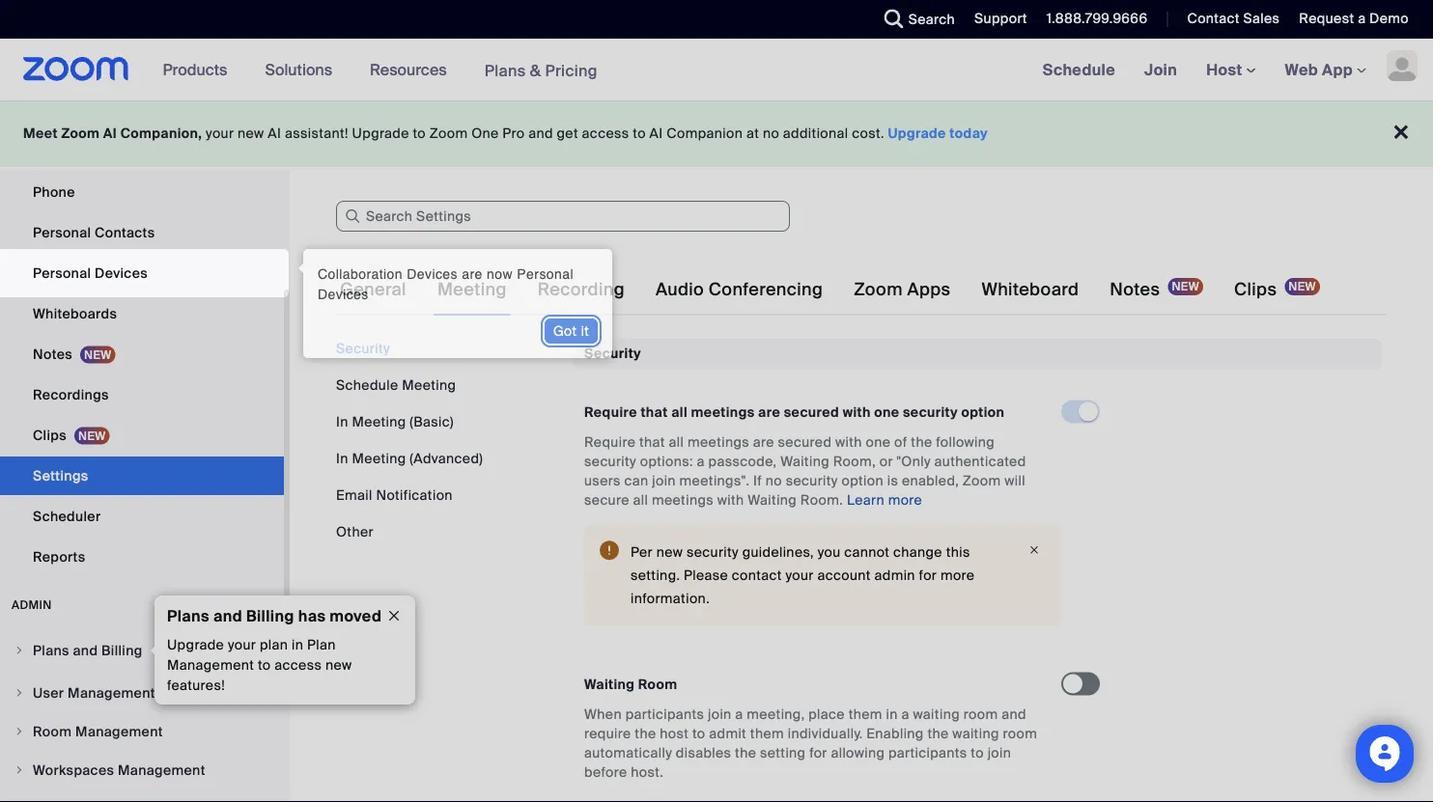 Task type: locate. For each thing, give the bounding box(es) containing it.
ai left assistant!
[[268, 125, 281, 143]]

0 vertical spatial access
[[582, 125, 630, 143]]

are
[[462, 266, 483, 282]]

in
[[292, 637, 304, 655]]

new down plan on the bottom left of page
[[326, 657, 352, 675]]

ai
[[103, 125, 117, 143], [268, 125, 281, 143], [650, 125, 663, 143]]

personal
[[33, 264, 91, 282], [517, 266, 574, 282]]

and
[[529, 125, 553, 143], [213, 606, 242, 627]]

2 horizontal spatial devices
[[407, 266, 458, 282]]

got it button
[[545, 319, 598, 344]]

to down plan
[[258, 657, 271, 675]]

request a demo link
[[1285, 0, 1434, 39], [1300, 10, 1410, 28]]

0 horizontal spatial ai
[[103, 125, 117, 143]]

no
[[763, 125, 780, 143]]

zoom left one
[[430, 125, 468, 143]]

access down in
[[275, 657, 322, 675]]

devices for personal
[[95, 264, 148, 282]]

1 vertical spatial your
[[228, 637, 256, 655]]

pricing
[[545, 60, 598, 80]]

1 horizontal spatial personal
[[517, 266, 574, 282]]

billing
[[246, 606, 294, 627]]

new
[[238, 125, 264, 143], [326, 657, 352, 675]]

personal inside the collaboration devices are now personal devices
[[517, 266, 574, 282]]

0 horizontal spatial plans
[[167, 606, 210, 627]]

0 horizontal spatial devices
[[95, 264, 148, 282]]

support link
[[960, 0, 1033, 39], [975, 10, 1028, 28]]

collaboration
[[318, 266, 403, 282]]

schedule link
[[1029, 39, 1131, 100]]

now
[[487, 266, 513, 282]]

chat with bot image
[[1368, 737, 1403, 777]]

contact sales link up meetings navigation
[[1188, 10, 1281, 28]]

your
[[206, 125, 234, 143], [228, 637, 256, 655]]

0 vertical spatial your
[[206, 125, 234, 143]]

personal devices link
[[0, 254, 284, 293]]

plans and billing has moved
[[167, 606, 382, 627]]

a
[[1359, 10, 1367, 28]]

to
[[413, 125, 426, 143], [633, 125, 646, 143], [258, 657, 271, 675]]

access right get
[[582, 125, 630, 143]]

and left get
[[529, 125, 553, 143]]

request
[[1300, 10, 1355, 28]]

request a demo
[[1300, 10, 1410, 28]]

has
[[298, 606, 326, 627]]

upgrade right cost.
[[888, 125, 947, 143]]

access inside "upgrade your plan in plan management to access new features!"
[[275, 657, 322, 675]]

to left one
[[413, 125, 426, 143]]

plans & pricing link
[[485, 60, 598, 80], [485, 60, 598, 80]]

plans left &
[[485, 60, 526, 80]]

zoom right the meet on the top left of the page
[[61, 125, 100, 143]]

close image
[[379, 608, 410, 625]]

1 vertical spatial access
[[275, 657, 322, 675]]

0 horizontal spatial upgrade
[[167, 637, 224, 655]]

upgrade
[[352, 125, 409, 143], [888, 125, 947, 143], [167, 637, 224, 655]]

your left plan
[[228, 637, 256, 655]]

&
[[530, 60, 541, 80]]

0 vertical spatial plans
[[485, 60, 526, 80]]

plans inside product information navigation
[[485, 60, 526, 80]]

your inside "upgrade your plan in plan management to access new features!"
[[228, 637, 256, 655]]

upgrade down product information navigation
[[352, 125, 409, 143]]

assistant!
[[285, 125, 349, 143]]

access
[[582, 125, 630, 143], [275, 657, 322, 675]]

meet zoom ai companion, footer
[[0, 100, 1434, 167]]

get
[[557, 125, 579, 143]]

meet
[[23, 125, 58, 143]]

1 ai from the left
[[103, 125, 117, 143]]

ai left companion
[[650, 125, 663, 143]]

and left billing
[[213, 606, 242, 627]]

0 horizontal spatial to
[[258, 657, 271, 675]]

your right companion,
[[206, 125, 234, 143]]

today
[[950, 125, 988, 143]]

1 vertical spatial and
[[213, 606, 242, 627]]

sales
[[1244, 10, 1281, 28]]

2 horizontal spatial upgrade
[[888, 125, 947, 143]]

1.888.799.9666 button up schedule link
[[1047, 10, 1148, 28]]

meet zoom ai companion, your new ai assistant! upgrade to zoom one pro and get access to ai companion at no additional cost. upgrade today
[[23, 125, 988, 143]]

1 horizontal spatial plans
[[485, 60, 526, 80]]

1 horizontal spatial and
[[529, 125, 553, 143]]

plans inside plans and billing has moved tooltip
[[167, 606, 210, 627]]

1 horizontal spatial ai
[[268, 125, 281, 143]]

0 horizontal spatial access
[[275, 657, 322, 675]]

0 horizontal spatial and
[[213, 606, 242, 627]]

new left assistant!
[[238, 125, 264, 143]]

upgrade up management
[[167, 637, 224, 655]]

features!
[[167, 677, 225, 695]]

demo
[[1370, 10, 1410, 28]]

product information navigation
[[148, 39, 612, 102]]

support
[[975, 10, 1028, 28]]

devices
[[95, 264, 148, 282], [407, 266, 458, 282], [318, 286, 369, 302]]

3 ai from the left
[[650, 125, 663, 143]]

your inside meet zoom ai companion, footer
[[206, 125, 234, 143]]

plans and billing has moved tooltip
[[150, 596, 415, 705]]

banner
[[0, 39, 1434, 102]]

2 horizontal spatial ai
[[650, 125, 663, 143]]

moved
[[330, 606, 382, 627]]

1 horizontal spatial new
[[326, 657, 352, 675]]

2 horizontal spatial to
[[633, 125, 646, 143]]

plans
[[485, 60, 526, 80], [167, 606, 210, 627]]

zoom
[[61, 125, 100, 143], [430, 125, 468, 143]]

companion,
[[120, 125, 202, 143]]

0 horizontal spatial new
[[238, 125, 264, 143]]

schedule
[[1043, 59, 1116, 80]]

plans for plans and billing has moved
[[167, 606, 210, 627]]

ai left companion,
[[103, 125, 117, 143]]

1.888.799.9666 button
[[1033, 0, 1153, 39], [1047, 10, 1148, 28]]

1 vertical spatial plans
[[167, 606, 210, 627]]

collaboration devices are now personal devices
[[318, 266, 574, 302]]

contact sales link up join
[[1173, 0, 1285, 39]]

companion
[[667, 125, 743, 143]]

to left companion
[[633, 125, 646, 143]]

0 horizontal spatial zoom
[[61, 125, 100, 143]]

1 horizontal spatial zoom
[[430, 125, 468, 143]]

0 vertical spatial and
[[529, 125, 553, 143]]

1 vertical spatial new
[[326, 657, 352, 675]]

personal devices
[[33, 264, 148, 282]]

plans up management
[[167, 606, 210, 627]]

1 horizontal spatial access
[[582, 125, 630, 143]]

contact sales link
[[1173, 0, 1285, 39], [1188, 10, 1281, 28]]

0 vertical spatial new
[[238, 125, 264, 143]]



Task type: describe. For each thing, give the bounding box(es) containing it.
1.888.799.9666
[[1047, 10, 1148, 28]]

join link
[[1131, 39, 1192, 100]]

2 ai from the left
[[268, 125, 281, 143]]

1.888.799.9666 button up schedule
[[1033, 0, 1153, 39]]

plans for plans & pricing
[[485, 60, 526, 80]]

and inside tooltip
[[213, 606, 242, 627]]

plan
[[307, 637, 336, 655]]

to inside "upgrade your plan in plan management to access new features!"
[[258, 657, 271, 675]]

got
[[554, 323, 577, 339]]

it
[[581, 323, 589, 339]]

got it dialog
[[294, 249, 613, 358]]

plan
[[260, 637, 288, 655]]

access inside meet zoom ai companion, footer
[[582, 125, 630, 143]]

0 horizontal spatial personal
[[33, 264, 91, 282]]

pro
[[503, 125, 525, 143]]

2 zoom from the left
[[430, 125, 468, 143]]

management
[[167, 657, 254, 675]]

banner containing schedule
[[0, 39, 1434, 102]]

new inside "upgrade your plan in plan management to access new features!"
[[326, 657, 352, 675]]

1 horizontal spatial devices
[[318, 286, 369, 302]]

contact
[[1188, 10, 1240, 28]]

cost.
[[852, 125, 885, 143]]

1 horizontal spatial upgrade
[[352, 125, 409, 143]]

plans & pricing
[[485, 60, 598, 80]]

contact sales
[[1188, 10, 1281, 28]]

devices for collaboration
[[407, 266, 458, 282]]

meetings navigation
[[1029, 39, 1434, 102]]

one
[[472, 125, 499, 143]]

upgrade today link
[[888, 125, 988, 143]]

got it
[[554, 323, 589, 339]]

1 horizontal spatial to
[[413, 125, 426, 143]]

at
[[747, 125, 760, 143]]

additional
[[783, 125, 849, 143]]

new inside meet zoom ai companion, footer
[[238, 125, 264, 143]]

and inside meet zoom ai companion, footer
[[529, 125, 553, 143]]

1 zoom from the left
[[61, 125, 100, 143]]

join
[[1145, 59, 1178, 80]]

upgrade inside "upgrade your plan in plan management to access new features!"
[[167, 637, 224, 655]]

upgrade your plan in plan management to access new features!
[[167, 637, 352, 695]]



Task type: vqa. For each thing, say whether or not it's contained in the screenshot.
HAS at left bottom
yes



